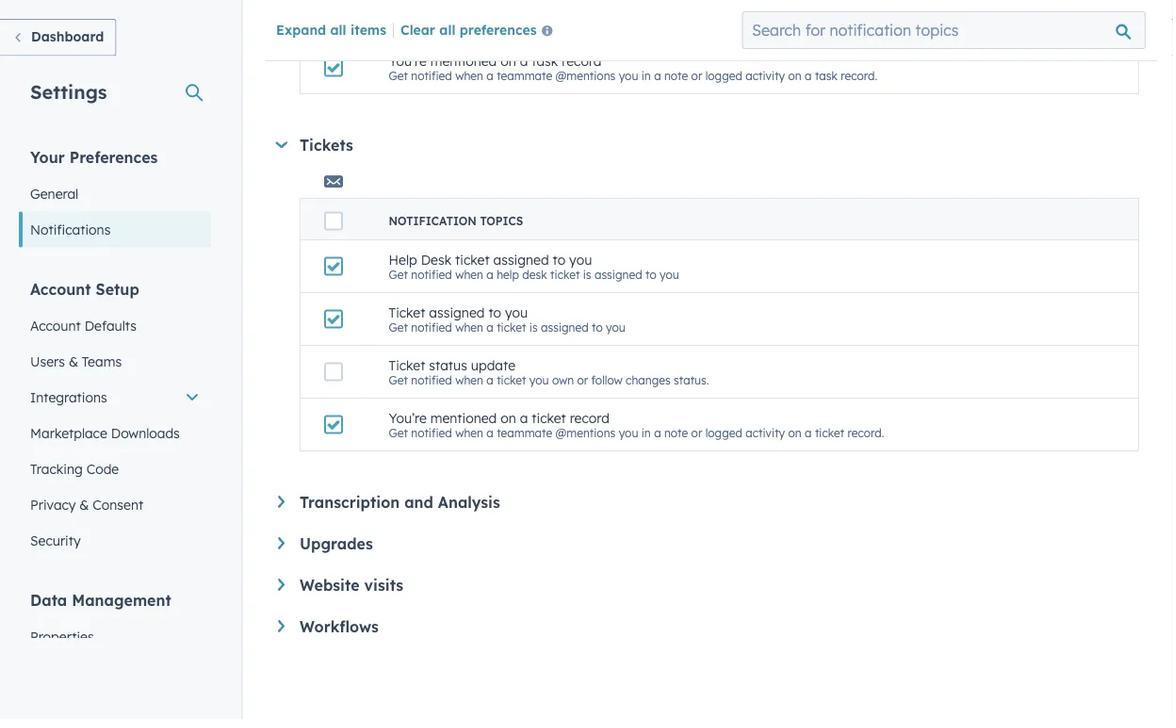 Task type: describe. For each thing, give the bounding box(es) containing it.
in for you're mentioned on a task record
[[642, 69, 651, 83]]

tracking code
[[30, 460, 119, 477]]

code
[[86, 460, 119, 477]]

visits
[[364, 576, 404, 595]]

all for clear
[[440, 21, 456, 37]]

turned
[[749, 16, 784, 30]]

1 notified from the top
[[411, 16, 452, 30]]

settings
[[30, 80, 107, 103]]

you inside the ticket status update get notified when a ticket you own or follow changes status.
[[530, 373, 549, 387]]

upgrades
[[300, 534, 373, 553]]

teams
[[82, 353, 122, 370]]

logged for you're mentioned on a ticket record
[[706, 426, 743, 440]]

ticket inside the ticket status update get notified when a ticket you own or follow changes status.
[[497, 373, 526, 387]]

preferences
[[460, 21, 537, 37]]

get inside help desk ticket assigned to you get notified when a help desk ticket is assigned to you
[[389, 267, 408, 282]]

follow
[[592, 373, 623, 387]]

1 get from the top
[[389, 16, 408, 30]]

@mentions for you're mentioned on a task record
[[556, 69, 616, 83]]

caret image for upgrades
[[278, 537, 285, 549]]

a inside 'ticket assigned to you get notified when a ticket is assigned to you'
[[487, 320, 494, 334]]

you're mentioned on a ticket record get notified when a teammate @mentions you in a note or logged activity on a ticket record.
[[389, 409, 885, 440]]

properties
[[30, 628, 94, 645]]

notified inside you're mentioned on a ticket record get notified when a teammate @mentions you in a note or logged activity on a ticket record.
[[411, 426, 452, 440]]

logged for you're mentioned on a task record
[[706, 69, 743, 83]]

account for account defaults
[[30, 317, 81, 334]]

get inside you're mentioned on a task record get notified when a teammate @mentions you in a note or logged activity on a task record.
[[389, 69, 408, 83]]

tickets button
[[275, 136, 1140, 155]]

and
[[405, 493, 434, 512]]

items
[[351, 21, 386, 37]]

update
[[471, 357, 516, 373]]

your
[[30, 148, 65, 166]]

caret image for website visits
[[278, 579, 285, 591]]

downloads
[[111, 425, 180, 441]]

all for expand
[[330, 21, 347, 37]]

caret image for tickets
[[276, 142, 288, 148]]

assigned right desk
[[595, 267, 643, 282]]

a inside the ticket status update get notified when a ticket you own or follow changes status.
[[487, 373, 494, 387]]

users & teams link
[[19, 344, 211, 379]]

sequence
[[873, 16, 923, 30]]

& for users
[[69, 353, 78, 370]]

data management
[[30, 591, 171, 609]]

upgrades button
[[278, 534, 1140, 553]]

or right it,
[[702, 16, 713, 30]]

help
[[497, 267, 519, 282]]

reminder
[[620, 16, 668, 30]]

transcription
[[300, 493, 400, 512]]

get inside the ticket status update get notified when a ticket you own or follow changes status.
[[389, 373, 408, 387]]

0 vertical spatial is
[[523, 16, 531, 30]]

ticket status update get notified when a ticket you own or follow changes status.
[[389, 357, 709, 387]]

record for you're mentioned on a task record
[[562, 52, 602, 69]]

tracking code link
[[19, 451, 211, 487]]

activity for you're mentioned on a ticket record
[[746, 426, 785, 440]]

expand all items
[[276, 21, 386, 37]]

notifications
[[30, 221, 111, 238]]

help
[[389, 251, 417, 267]]

Search for notification topics search field
[[742, 11, 1146, 49]]

notified inside 'ticket assigned to you get notified when a ticket is assigned to you'
[[411, 320, 452, 334]]

or inside you're mentioned on a task record get notified when a teammate @mentions you in a note or logged activity on a task record.
[[692, 69, 703, 83]]

get inside you're mentioned on a ticket record get notified when a teammate @mentions you in a note or logged activity on a ticket record.
[[389, 426, 408, 440]]

privacy & consent
[[30, 496, 143, 513]]

data
[[30, 591, 67, 609]]

clear all preferences button
[[401, 20, 561, 42]]

privacy
[[30, 496, 76, 513]]

note for you're mentioned on a task record
[[664, 69, 688, 83]]

get notified when a task is due if you set a reminder for it, or if you turned on reminders in sequence settings.
[[389, 16, 971, 30]]

account setup element
[[19, 279, 211, 559]]

website visits
[[300, 576, 404, 595]]

defaults
[[85, 317, 137, 334]]

when inside help desk ticket assigned to you get notified when a help desk ticket is assigned to you
[[455, 267, 484, 282]]

ticket for ticket assigned to you
[[389, 304, 426, 320]]

you're for you're mentioned on a ticket record
[[389, 409, 427, 426]]

you're for you're mentioned on a task record
[[389, 52, 427, 69]]

website
[[300, 576, 360, 595]]

general link
[[19, 176, 211, 212]]

1 when from the top
[[455, 16, 484, 30]]

caret image for workflows
[[278, 620, 285, 632]]

is inside 'ticket assigned to you get notified when a ticket is assigned to you'
[[530, 320, 538, 334]]

set
[[591, 16, 607, 30]]

help desk ticket assigned to you get notified when a help desk ticket is assigned to you
[[389, 251, 679, 282]]

dashboard
[[31, 28, 104, 45]]

your preferences element
[[19, 147, 211, 247]]

users
[[30, 353, 65, 370]]

account defaults
[[30, 317, 137, 334]]

privacy & consent link
[[19, 487, 211, 523]]

for
[[671, 16, 686, 30]]

you're mentioned on a task record get notified when a teammate @mentions you in a note or logged activity on a task record.
[[389, 52, 878, 83]]

when inside you're mentioned on a ticket record get notified when a teammate @mentions you in a note or logged activity on a ticket record.
[[455, 426, 484, 440]]



Task type: locate. For each thing, give the bounding box(es) containing it.
logged down get notified when a task is due if you set a reminder for it, or if you turned on reminders in sequence settings.
[[706, 69, 743, 83]]

account for account setup
[[30, 279, 91, 298]]

analysis
[[438, 493, 500, 512]]

topics
[[480, 214, 523, 228]]

you're
[[389, 52, 427, 69], [389, 409, 427, 426]]

0 vertical spatial activity
[[746, 69, 785, 83]]

1 vertical spatial ticket
[[389, 357, 426, 373]]

ticket down help
[[389, 304, 426, 320]]

ticket assigned to you get notified when a ticket is assigned to you
[[389, 304, 626, 334]]

it,
[[689, 16, 699, 30]]

status.
[[674, 373, 709, 387]]

ticket inside 'ticket assigned to you get notified when a ticket is assigned to you'
[[497, 320, 526, 334]]

2 if from the left
[[716, 16, 723, 30]]

caret image left website
[[278, 579, 285, 591]]

marketplace
[[30, 425, 107, 441]]

0 vertical spatial &
[[69, 353, 78, 370]]

@mentions
[[556, 69, 616, 83], [556, 426, 616, 440]]

in inside you're mentioned on a task record get notified when a teammate @mentions you in a note or logged activity on a task record.
[[642, 69, 651, 83]]

0 vertical spatial record.
[[841, 69, 878, 83]]

caret image inside tickets dropdown button
[[276, 142, 288, 148]]

or
[[702, 16, 713, 30], [692, 69, 703, 83], [577, 373, 588, 387], [692, 426, 703, 440]]

1 activity from the top
[[746, 69, 785, 83]]

caret image inside website visits dropdown button
[[278, 579, 285, 591]]

6 when from the top
[[455, 426, 484, 440]]

0 vertical spatial caret image
[[276, 142, 288, 148]]

notified inside help desk ticket assigned to you get notified when a help desk ticket is assigned to you
[[411, 267, 452, 282]]

activity up transcription and analysis dropdown button
[[746, 426, 785, 440]]

0 vertical spatial record
[[562, 52, 602, 69]]

1 you're from the top
[[389, 52, 427, 69]]

data management element
[[19, 590, 211, 719]]

1 vertical spatial record
[[570, 409, 610, 426]]

note down for
[[664, 69, 688, 83]]

2 ticket from the top
[[389, 357, 426, 373]]

activity down turned
[[746, 69, 785, 83]]

teammate for task
[[497, 69, 553, 83]]

when right desk
[[455, 267, 484, 282]]

mentioned for ticket
[[430, 409, 497, 426]]

2 activity from the top
[[746, 426, 785, 440]]

account up users
[[30, 317, 81, 334]]

0 vertical spatial caret image
[[278, 496, 285, 508]]

get down clear
[[389, 69, 408, 83]]

1 vertical spatial activity
[[746, 426, 785, 440]]

or down status.
[[692, 426, 703, 440]]

expand
[[276, 21, 326, 37]]

0 vertical spatial ticket
[[389, 304, 426, 320]]

you're inside you're mentioned on a ticket record get notified when a teammate @mentions you in a note or logged activity on a ticket record.
[[389, 409, 427, 426]]

task for record
[[532, 52, 558, 69]]

1 vertical spatial caret image
[[278, 620, 285, 632]]

logged inside you're mentioned on a ticket record get notified when a teammate @mentions you in a note or logged activity on a ticket record.
[[706, 426, 743, 440]]

when inside 'ticket assigned to you get notified when a ticket is assigned to you'
[[455, 320, 484, 334]]

or down it,
[[692, 69, 703, 83]]

record. inside you're mentioned on a ticket record get notified when a teammate @mentions you in a note or logged activity on a ticket record.
[[848, 426, 885, 440]]

users & teams
[[30, 353, 122, 370]]

mentioned inside you're mentioned on a task record get notified when a teammate @mentions you in a note or logged activity on a task record.
[[430, 52, 497, 69]]

1 teammate from the top
[[497, 69, 553, 83]]

record for you're mentioned on a ticket record
[[570, 409, 610, 426]]

0 horizontal spatial all
[[330, 21, 347, 37]]

note down status.
[[664, 426, 688, 440]]

1 vertical spatial record.
[[848, 426, 885, 440]]

setup
[[96, 279, 139, 298]]

0 vertical spatial you're
[[389, 52, 427, 69]]

2 logged from the top
[[706, 426, 743, 440]]

expand all items button
[[276, 21, 386, 37]]

note inside you're mentioned on a ticket record get notified when a teammate @mentions you in a note or logged activity on a ticket record.
[[664, 426, 688, 440]]

note inside you're mentioned on a task record get notified when a teammate @mentions you in a note or logged activity on a task record.
[[664, 69, 688, 83]]

transcription and analysis
[[300, 493, 500, 512]]

&
[[69, 353, 78, 370], [79, 496, 89, 513]]

marketplace downloads
[[30, 425, 180, 441]]

when right clear
[[455, 16, 484, 30]]

in down reminder at the top right of page
[[642, 69, 651, 83]]

caret image left workflows in the bottom of the page
[[278, 620, 285, 632]]

get up transcription and analysis in the bottom left of the page
[[389, 426, 408, 440]]

in inside you're mentioned on a ticket record get notified when a teammate @mentions you in a note or logged activity on a ticket record.
[[642, 426, 651, 440]]

account defaults link
[[19, 308, 211, 344]]

when inside you're mentioned on a task record get notified when a teammate @mentions you in a note or logged activity on a task record.
[[455, 69, 484, 83]]

1 vertical spatial caret image
[[278, 537, 285, 549]]

mentioned down status
[[430, 409, 497, 426]]

your preferences
[[30, 148, 158, 166]]

0 horizontal spatial task
[[497, 16, 520, 30]]

1 vertical spatial mentioned
[[430, 409, 497, 426]]

0 vertical spatial @mentions
[[556, 69, 616, 83]]

you're down clear
[[389, 52, 427, 69]]

task down reminders
[[815, 69, 838, 83]]

workflows button
[[278, 617, 1140, 636]]

notified
[[411, 16, 452, 30], [411, 69, 452, 83], [411, 267, 452, 282], [411, 320, 452, 334], [411, 373, 452, 387], [411, 426, 452, 440]]

account setup
[[30, 279, 139, 298]]

notified down status
[[411, 426, 452, 440]]

& right privacy
[[79, 496, 89, 513]]

5 when from the top
[[455, 373, 484, 387]]

notified inside you're mentioned on a task record get notified when a teammate @mentions you in a note or logged activity on a task record.
[[411, 69, 452, 83]]

1 if from the left
[[558, 16, 565, 30]]

0 horizontal spatial &
[[69, 353, 78, 370]]

assigned down topics
[[493, 251, 549, 267]]

if right it,
[[716, 16, 723, 30]]

1 horizontal spatial task
[[532, 52, 558, 69]]

or right own
[[577, 373, 588, 387]]

& right users
[[69, 353, 78, 370]]

all left the items
[[330, 21, 347, 37]]

2 teammate from the top
[[497, 426, 553, 440]]

teammate inside you're mentioned on a ticket record get notified when a teammate @mentions you in a note or logged activity on a ticket record.
[[497, 426, 553, 440]]

is inside help desk ticket assigned to you get notified when a help desk ticket is assigned to you
[[583, 267, 592, 282]]

teammate down preferences
[[497, 69, 553, 83]]

account
[[30, 279, 91, 298], [30, 317, 81, 334]]

& for privacy
[[79, 496, 89, 513]]

integrations
[[30, 389, 107, 405]]

in down the changes at the bottom
[[642, 426, 651, 440]]

record down the set
[[562, 52, 602, 69]]

2 get from the top
[[389, 69, 408, 83]]

get left desk
[[389, 267, 408, 282]]

when down clear all preferences button
[[455, 69, 484, 83]]

marketplace downloads link
[[19, 415, 211, 451]]

0 vertical spatial logged
[[706, 69, 743, 83]]

task
[[497, 16, 520, 30], [532, 52, 558, 69], [815, 69, 838, 83]]

integrations button
[[19, 379, 211, 415]]

due
[[534, 16, 554, 30]]

status
[[429, 357, 467, 373]]

you inside you're mentioned on a task record get notified when a teammate @mentions you in a note or logged activity on a task record.
[[619, 69, 639, 83]]

6 get from the top
[[389, 426, 408, 440]]

1 vertical spatial in
[[642, 69, 651, 83]]

1 vertical spatial is
[[583, 267, 592, 282]]

settings.
[[927, 16, 971, 30]]

notified left update at the left
[[411, 373, 452, 387]]

all right clear
[[440, 21, 456, 37]]

is
[[523, 16, 531, 30], [583, 267, 592, 282], [530, 320, 538, 334]]

4 get from the top
[[389, 320, 408, 334]]

clear
[[401, 21, 435, 37]]

desk
[[523, 267, 547, 282]]

all inside button
[[440, 21, 456, 37]]

activity inside you're mentioned on a ticket record get notified when a teammate @mentions you in a note or logged activity on a ticket record.
[[746, 426, 785, 440]]

security
[[30, 532, 81, 549]]

website visits button
[[278, 576, 1140, 595]]

0 vertical spatial note
[[664, 69, 688, 83]]

record inside you're mentioned on a task record get notified when a teammate @mentions you in a note or logged activity on a task record.
[[562, 52, 602, 69]]

workflows
[[300, 617, 379, 636]]

caret image inside transcription and analysis dropdown button
[[278, 496, 285, 508]]

notified down clear
[[411, 69, 452, 83]]

1 vertical spatial @mentions
[[556, 426, 616, 440]]

in
[[860, 16, 870, 30], [642, 69, 651, 83], [642, 426, 651, 440]]

is left due
[[523, 16, 531, 30]]

0 horizontal spatial if
[[558, 16, 565, 30]]

own
[[552, 373, 574, 387]]

properties link
[[19, 619, 211, 655]]

logged inside you're mentioned on a task record get notified when a teammate @mentions you in a note or logged activity on a task record.
[[706, 69, 743, 83]]

1 vertical spatial &
[[79, 496, 89, 513]]

1 ticket from the top
[[389, 304, 426, 320]]

1 horizontal spatial &
[[79, 496, 89, 513]]

3 when from the top
[[455, 267, 484, 282]]

caret image inside workflows dropdown button
[[278, 620, 285, 632]]

2 vertical spatial is
[[530, 320, 538, 334]]

1 account from the top
[[30, 279, 91, 298]]

2 account from the top
[[30, 317, 81, 334]]

security link
[[19, 523, 211, 559]]

dashboard link
[[0, 19, 116, 56]]

when inside the ticket status update get notified when a ticket you own or follow changes status.
[[455, 373, 484, 387]]

a
[[487, 16, 494, 30], [610, 16, 617, 30], [520, 52, 528, 69], [487, 69, 494, 83], [654, 69, 661, 83], [805, 69, 812, 83], [487, 267, 494, 282], [487, 320, 494, 334], [487, 373, 494, 387], [520, 409, 528, 426], [487, 426, 494, 440], [654, 426, 661, 440], [805, 426, 812, 440]]

ticket inside 'ticket assigned to you get notified when a ticket is assigned to you'
[[389, 304, 426, 320]]

assigned up the ticket status update get notified when a ticket you own or follow changes status.
[[541, 320, 589, 334]]

teammate
[[497, 69, 553, 83], [497, 426, 553, 440]]

task left due
[[497, 16, 520, 30]]

is right desk
[[583, 267, 592, 282]]

notified right the items
[[411, 16, 452, 30]]

6 notified from the top
[[411, 426, 452, 440]]

@mentions inside you're mentioned on a task record get notified when a teammate @mentions you in a note or logged activity on a task record.
[[556, 69, 616, 83]]

all
[[330, 21, 347, 37], [440, 21, 456, 37]]

notifications link
[[19, 212, 211, 247]]

@mentions down the set
[[556, 69, 616, 83]]

record. inside you're mentioned on a task record get notified when a teammate @mentions you in a note or logged activity on a task record.
[[841, 69, 878, 83]]

0 vertical spatial mentioned
[[430, 52, 497, 69]]

notification
[[389, 214, 477, 228]]

on
[[787, 16, 801, 30], [501, 52, 516, 69], [789, 69, 802, 83], [501, 409, 516, 426], [789, 426, 802, 440]]

or inside the ticket status update get notified when a ticket you own or follow changes status.
[[577, 373, 588, 387]]

changes
[[626, 373, 671, 387]]

1 vertical spatial account
[[30, 317, 81, 334]]

activity inside you're mentioned on a task record get notified when a teammate @mentions you in a note or logged activity on a task record.
[[746, 69, 785, 83]]

caret image
[[276, 142, 288, 148], [278, 620, 285, 632]]

get
[[389, 16, 408, 30], [389, 69, 408, 83], [389, 267, 408, 282], [389, 320, 408, 334], [389, 373, 408, 387], [389, 426, 408, 440]]

3 get from the top
[[389, 267, 408, 282]]

caret image left transcription
[[278, 496, 285, 508]]

2 vertical spatial caret image
[[278, 579, 285, 591]]

when
[[455, 16, 484, 30], [455, 69, 484, 83], [455, 267, 484, 282], [455, 320, 484, 334], [455, 373, 484, 387], [455, 426, 484, 440]]

0 vertical spatial teammate
[[497, 69, 553, 83]]

2 when from the top
[[455, 69, 484, 83]]

to
[[553, 251, 566, 267], [646, 267, 657, 282], [489, 304, 502, 320], [592, 320, 603, 334]]

tracking
[[30, 460, 83, 477]]

1 vertical spatial note
[[664, 426, 688, 440]]

if
[[558, 16, 565, 30], [716, 16, 723, 30]]

caret image for transcription and analysis
[[278, 496, 285, 508]]

get inside 'ticket assigned to you get notified when a ticket is assigned to you'
[[389, 320, 408, 334]]

notification topics
[[389, 214, 523, 228]]

@mentions down follow
[[556, 426, 616, 440]]

caret image left tickets on the top
[[276, 142, 288, 148]]

notified up status
[[411, 320, 452, 334]]

notified down notification
[[411, 267, 452, 282]]

0 vertical spatial in
[[860, 16, 870, 30]]

mentioned for task
[[430, 52, 497, 69]]

task for is
[[497, 16, 520, 30]]

when up analysis
[[455, 426, 484, 440]]

ticket inside the ticket status update get notified when a ticket you own or follow changes status.
[[389, 357, 426, 373]]

you inside you're mentioned on a ticket record get notified when a teammate @mentions you in a note or logged activity on a ticket record.
[[619, 426, 639, 440]]

ticket left status
[[389, 357, 426, 373]]

caret image
[[278, 496, 285, 508], [278, 537, 285, 549], [278, 579, 285, 591]]

logged down status.
[[706, 426, 743, 440]]

note for you're mentioned on a ticket record
[[664, 426, 688, 440]]

record. for you're mentioned on a ticket record
[[848, 426, 885, 440]]

2 horizontal spatial task
[[815, 69, 838, 83]]

transcription and analysis button
[[278, 493, 1140, 512]]

2 notified from the top
[[411, 69, 452, 83]]

caret image left upgrades
[[278, 537, 285, 549]]

activity
[[746, 69, 785, 83], [746, 426, 785, 440]]

ticket
[[389, 304, 426, 320], [389, 357, 426, 373]]

1 horizontal spatial all
[[440, 21, 456, 37]]

consent
[[93, 496, 143, 513]]

teammate inside you're mentioned on a task record get notified when a teammate @mentions you in a note or logged activity on a task record.
[[497, 69, 553, 83]]

3 caret image from the top
[[278, 579, 285, 591]]

2 you're from the top
[[389, 409, 427, 426]]

5 get from the top
[[389, 373, 408, 387]]

ticket for ticket status update
[[389, 357, 426, 373]]

mentioned inside you're mentioned on a ticket record get notified when a teammate @mentions you in a note or logged activity on a ticket record.
[[430, 409, 497, 426]]

you
[[568, 16, 587, 30], [727, 16, 746, 30], [619, 69, 639, 83], [569, 251, 592, 267], [660, 267, 679, 282], [505, 304, 528, 320], [606, 320, 626, 334], [530, 373, 549, 387], [619, 426, 639, 440]]

1 all from the left
[[330, 21, 347, 37]]

notified inside the ticket status update get notified when a ticket you own or follow changes status.
[[411, 373, 452, 387]]

management
[[72, 591, 171, 609]]

record. for you're mentioned on a task record
[[841, 69, 878, 83]]

assigned up status
[[429, 304, 485, 320]]

account up account defaults
[[30, 279, 91, 298]]

in for you're mentioned on a ticket record
[[642, 426, 651, 440]]

if right due
[[558, 16, 565, 30]]

3 notified from the top
[[411, 267, 452, 282]]

@mentions inside you're mentioned on a ticket record get notified when a teammate @mentions you in a note or logged activity on a ticket record.
[[556, 426, 616, 440]]

5 notified from the top
[[411, 373, 452, 387]]

1 @mentions from the top
[[556, 69, 616, 83]]

mentioned down clear all preferences on the top of the page
[[430, 52, 497, 69]]

1 note from the top
[[664, 69, 688, 83]]

record down follow
[[570, 409, 610, 426]]

ticket
[[455, 251, 490, 267], [551, 267, 580, 282], [497, 320, 526, 334], [497, 373, 526, 387], [532, 409, 566, 426], [815, 426, 845, 440]]

general
[[30, 185, 78, 202]]

@mentions for you're mentioned on a ticket record
[[556, 426, 616, 440]]

teammate down own
[[497, 426, 553, 440]]

mentioned
[[430, 52, 497, 69], [430, 409, 497, 426]]

2 vertical spatial in
[[642, 426, 651, 440]]

1 horizontal spatial if
[[716, 16, 723, 30]]

you're inside you're mentioned on a task record get notified when a teammate @mentions you in a note or logged activity on a task record.
[[389, 52, 427, 69]]

1 mentioned from the top
[[430, 52, 497, 69]]

2 caret image from the top
[[278, 537, 285, 549]]

you're up transcription and analysis in the bottom left of the page
[[389, 409, 427, 426]]

desk
[[421, 251, 452, 267]]

assigned
[[493, 251, 549, 267], [595, 267, 643, 282], [429, 304, 485, 320], [541, 320, 589, 334]]

reminders
[[804, 16, 857, 30]]

2 mentioned from the top
[[430, 409, 497, 426]]

tickets
[[300, 136, 353, 155]]

clear all preferences
[[401, 21, 537, 37]]

when down 'ticket assigned to you get notified when a ticket is assigned to you'
[[455, 373, 484, 387]]

2 note from the top
[[664, 426, 688, 440]]

record.
[[841, 69, 878, 83], [848, 426, 885, 440]]

record inside you're mentioned on a ticket record get notified when a teammate @mentions you in a note or logged activity on a ticket record.
[[570, 409, 610, 426]]

teammate for ticket
[[497, 426, 553, 440]]

1 caret image from the top
[[278, 496, 285, 508]]

4 notified from the top
[[411, 320, 452, 334]]

1 vertical spatial teammate
[[497, 426, 553, 440]]

or inside you're mentioned on a ticket record get notified when a teammate @mentions you in a note or logged activity on a ticket record.
[[692, 426, 703, 440]]

0 vertical spatial account
[[30, 279, 91, 298]]

caret image inside the upgrades dropdown button
[[278, 537, 285, 549]]

in left sequence
[[860, 16, 870, 30]]

1 vertical spatial logged
[[706, 426, 743, 440]]

4 when from the top
[[455, 320, 484, 334]]

task down due
[[532, 52, 558, 69]]

a inside help desk ticket assigned to you get notified when a help desk ticket is assigned to you
[[487, 267, 494, 282]]

get right the items
[[389, 16, 408, 30]]

get left status
[[389, 373, 408, 387]]

activity for you're mentioned on a task record
[[746, 69, 785, 83]]

1 vertical spatial you're
[[389, 409, 427, 426]]

1 logged from the top
[[706, 69, 743, 83]]

is up the ticket status update get notified when a ticket you own or follow changes status.
[[530, 320, 538, 334]]

preferences
[[69, 148, 158, 166]]

when up status
[[455, 320, 484, 334]]

get down help
[[389, 320, 408, 334]]

2 @mentions from the top
[[556, 426, 616, 440]]

2 all from the left
[[440, 21, 456, 37]]



Task type: vqa. For each thing, say whether or not it's contained in the screenshot.
HubSpot Link on the left
no



